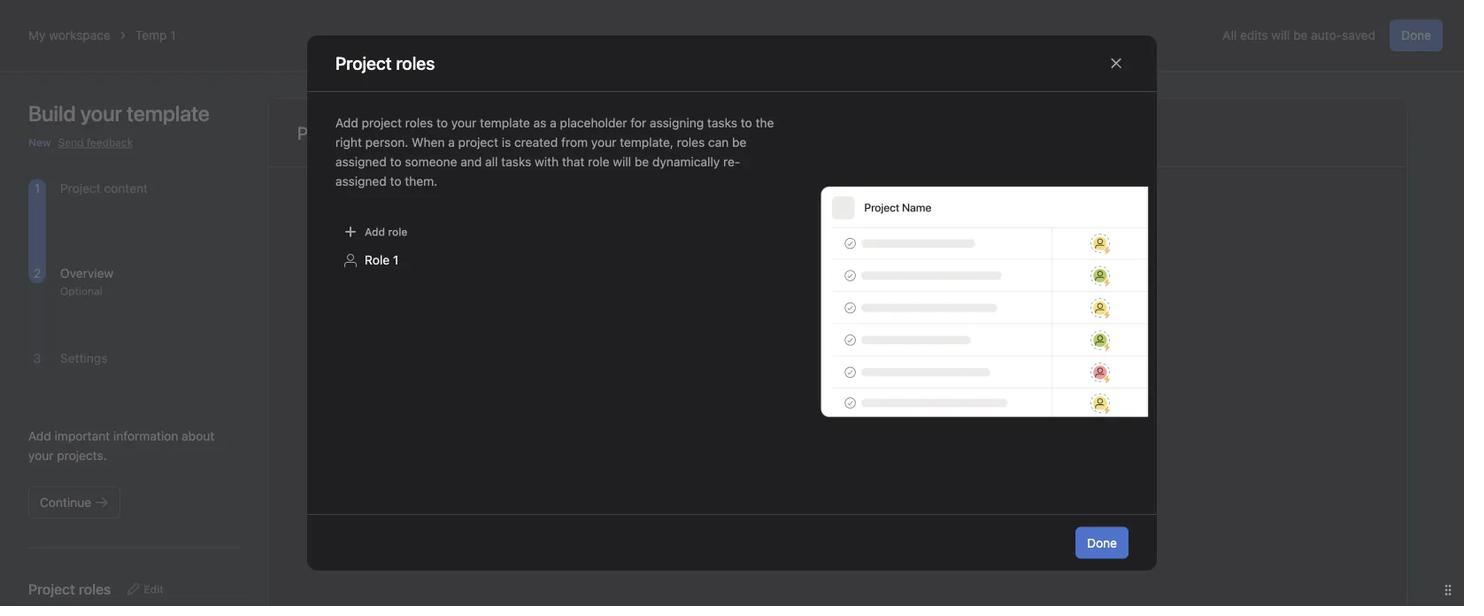 Task type: vqa. For each thing, say whether or not it's contained in the screenshot.
project to the right
yes



Task type: describe. For each thing, give the bounding box(es) containing it.
will inside add project roles to your template as a placeholder for assigning tasks to the right person. when a project is created from your template, roles can be assigned to someone and all tasks with that role will be dynamically re- assigned to them.
[[613, 155, 632, 169]]

done for done button within project roles dialog
[[1088, 536, 1118, 550]]

temp
[[135, 28, 167, 43]]

continue button
[[28, 487, 121, 519]]

for
[[631, 116, 647, 130]]

them.
[[405, 174, 438, 189]]

2 horizontal spatial be
[[1294, 28, 1308, 43]]

your for to
[[451, 116, 477, 130]]

1 vertical spatial tasks
[[501, 155, 532, 169]]

0 vertical spatial a
[[550, 116, 557, 130]]

that
[[562, 155, 585, 169]]

add project roles to your template as a placeholder for assigning tasks to the right person. when a project is created from your template, roles can be assigned to someone and all tasks with that role will be dynamically re- assigned to them.
[[336, 116, 774, 189]]

to left the
[[741, 116, 753, 130]]

project
[[60, 181, 101, 196]]

1 horizontal spatial roles
[[677, 135, 705, 150]]

optional
[[60, 285, 102, 298]]

send
[[58, 136, 84, 149]]

close this dialog image
[[1110, 56, 1124, 70]]

template,
[[620, 135, 674, 150]]

0 horizontal spatial project
[[362, 116, 402, 130]]

all
[[485, 155, 498, 169]]

your for about
[[28, 449, 54, 463]]

temp 1
[[135, 28, 176, 43]]

to left them.
[[390, 174, 402, 189]]

overview button
[[60, 266, 114, 281]]

with
[[535, 155, 559, 169]]

continue
[[40, 496, 91, 510]]

saved
[[1343, 28, 1376, 43]]

edits
[[1241, 28, 1269, 43]]

add role button
[[336, 220, 416, 244]]

build
[[28, 101, 76, 126]]

1 2 3
[[33, 181, 41, 366]]

Project description title text field
[[678, 210, 844, 247]]

when
[[412, 135, 445, 150]]

all edits will be auto-saved
[[1223, 28, 1376, 43]]

settings button
[[60, 351, 107, 366]]

person.
[[365, 135, 409, 150]]

done for rightmost done button
[[1402, 28, 1432, 43]]

to down person.
[[390, 155, 402, 169]]

role 1
[[365, 253, 399, 267]]

can
[[709, 135, 729, 150]]

1 inside 1 2 3
[[34, 181, 40, 196]]

and
[[461, 155, 482, 169]]

settings
[[60, 351, 107, 366]]

re-
[[724, 155, 741, 169]]

the
[[756, 116, 774, 130]]

1 vertical spatial be
[[732, 135, 747, 150]]

done button inside project roles dialog
[[1076, 527, 1129, 559]]

overview optional
[[60, 266, 114, 298]]

dynamically
[[653, 155, 720, 169]]

my workspace
[[28, 28, 111, 43]]

created
[[515, 135, 558, 150]]

projects.
[[57, 449, 107, 463]]

feedback
[[87, 136, 133, 149]]

edit
[[144, 584, 164, 596]]

add for add project roles to your template as a placeholder for assigning tasks to the right person. when a project is created from your template, roles can be assigned to someone and all tasks with that role will be dynamically re- assigned to them.
[[336, 116, 358, 130]]

1 for temp 1
[[170, 28, 176, 43]]

someone
[[405, 155, 457, 169]]

1 horizontal spatial tasks
[[708, 116, 738, 130]]

1 vertical spatial project roles
[[28, 581, 111, 598]]



Task type: locate. For each thing, give the bounding box(es) containing it.
project
[[362, 116, 402, 130], [458, 135, 499, 150]]

1 vertical spatial 1
[[34, 181, 40, 196]]

0 vertical spatial role
[[588, 155, 610, 169]]

0 vertical spatial project
[[362, 116, 402, 130]]

your inside the add important information about your projects.
[[28, 449, 54, 463]]

done
[[1402, 28, 1432, 43], [1088, 536, 1118, 550]]

2
[[34, 266, 41, 281]]

as
[[534, 116, 547, 130]]

roles
[[405, 116, 433, 130], [677, 135, 705, 150]]

1 left project
[[34, 181, 40, 196]]

1 vertical spatial project
[[458, 135, 499, 150]]

to up when at the left top
[[437, 116, 448, 130]]

0 horizontal spatial project roles
[[28, 581, 111, 598]]

0 horizontal spatial will
[[613, 155, 632, 169]]

will right edits
[[1272, 28, 1291, 43]]

role right that
[[588, 155, 610, 169]]

0 horizontal spatial done
[[1088, 536, 1118, 550]]

add up right on the top of page
[[336, 116, 358, 130]]

0 vertical spatial add
[[336, 116, 358, 130]]

0 horizontal spatial be
[[635, 155, 649, 169]]

0 vertical spatial done
[[1402, 28, 1432, 43]]

1 right temp
[[170, 28, 176, 43]]

role inside add project roles to your template as a placeholder for assigning tasks to the right person. when a project is created from your template, roles can be assigned to someone and all tasks with that role will be dynamically re- assigned to them.
[[588, 155, 610, 169]]

overview
[[60, 266, 114, 281]]

your up and
[[451, 116, 477, 130]]

0 vertical spatial will
[[1272, 28, 1291, 43]]

my workspace link
[[28, 28, 111, 43]]

1 vertical spatial a
[[448, 135, 455, 150]]

project content button
[[60, 181, 148, 196]]

0 horizontal spatial role
[[388, 226, 408, 238]]

project overview
[[298, 122, 429, 143]]

project up and
[[458, 135, 499, 150]]

2 horizontal spatial your
[[591, 135, 617, 150]]

build your template
[[28, 101, 210, 126]]

1 horizontal spatial will
[[1272, 28, 1291, 43]]

1 horizontal spatial 1
[[170, 28, 176, 43]]

done button
[[1390, 19, 1444, 51], [1076, 527, 1129, 559]]

1 horizontal spatial your
[[451, 116, 477, 130]]

0 horizontal spatial done button
[[1076, 527, 1129, 559]]

2 vertical spatial your
[[28, 449, 54, 463]]

0 vertical spatial project roles
[[336, 53, 435, 74]]

1 vertical spatial done
[[1088, 536, 1118, 550]]

send feedback link
[[58, 135, 133, 151]]

1 vertical spatial role
[[388, 226, 408, 238]]

important
[[55, 429, 110, 444]]

0 vertical spatial be
[[1294, 28, 1308, 43]]

0 horizontal spatial tasks
[[501, 155, 532, 169]]

0 vertical spatial assigned
[[336, 155, 387, 169]]

add inside add role button
[[365, 226, 385, 238]]

1 for role 1
[[393, 253, 399, 267]]

0 vertical spatial tasks
[[708, 116, 738, 130]]

1 horizontal spatial project
[[458, 135, 499, 150]]

role 1 button
[[336, 244, 785, 276]]

1 vertical spatial your
[[591, 135, 617, 150]]

1
[[170, 28, 176, 43], [34, 181, 40, 196], [393, 253, 399, 267]]

1 assigned from the top
[[336, 155, 387, 169]]

1 horizontal spatial project roles
[[336, 53, 435, 74]]

0 vertical spatial 1
[[170, 28, 176, 43]]

done inside project roles dialog
[[1088, 536, 1118, 550]]

information
[[113, 429, 178, 444]]

tasks
[[708, 116, 738, 130], [501, 155, 532, 169]]

your template
[[80, 101, 210, 126]]

a right when at the left top
[[448, 135, 455, 150]]

2 horizontal spatial 1
[[393, 253, 399, 267]]

1 vertical spatial add
[[365, 226, 385, 238]]

add
[[336, 116, 358, 130], [365, 226, 385, 238], [28, 429, 51, 444]]

be right can
[[732, 135, 747, 150]]

tasks up can
[[708, 116, 738, 130]]

project up person.
[[362, 116, 402, 130]]

0 horizontal spatial 1
[[34, 181, 40, 196]]

1 horizontal spatial a
[[550, 116, 557, 130]]

add for add role
[[365, 226, 385, 238]]

all
[[1223, 28, 1237, 43]]

new send feedback
[[28, 136, 133, 149]]

add for add important information about your projects.
[[28, 429, 51, 444]]

auto-
[[1312, 28, 1343, 43]]

content
[[104, 181, 148, 196]]

1 inside dropdown button
[[393, 253, 399, 267]]

add up role
[[365, 226, 385, 238]]

assigned
[[336, 155, 387, 169], [336, 174, 387, 189]]

about
[[182, 429, 215, 444]]

3
[[33, 351, 41, 366]]

your left projects.
[[28, 449, 54, 463]]

project content
[[60, 181, 148, 196]]

will
[[1272, 28, 1291, 43], [613, 155, 632, 169]]

role
[[588, 155, 610, 169], [388, 226, 408, 238]]

0 horizontal spatial add
[[28, 429, 51, 444]]

1 vertical spatial will
[[613, 155, 632, 169]]

project roles left 'edit' button
[[28, 581, 111, 598]]

will down template,
[[613, 155, 632, 169]]

0 vertical spatial done button
[[1390, 19, 1444, 51]]

role up role 1
[[388, 226, 408, 238]]

1 horizontal spatial be
[[732, 135, 747, 150]]

2 vertical spatial add
[[28, 429, 51, 444]]

a
[[550, 116, 557, 130], [448, 135, 455, 150]]

add left important
[[28, 429, 51, 444]]

right
[[336, 135, 362, 150]]

placeholder
[[560, 116, 627, 130]]

edit button
[[118, 577, 172, 602]]

from
[[562, 135, 588, 150]]

1 vertical spatial assigned
[[336, 174, 387, 189]]

1 horizontal spatial done button
[[1390, 19, 1444, 51]]

1 horizontal spatial done
[[1402, 28, 1432, 43]]

role inside add role button
[[388, 226, 408, 238]]

roles up dynamically
[[677, 135, 705, 150]]

0 horizontal spatial roles
[[405, 116, 433, 130]]

1 vertical spatial done button
[[1076, 527, 1129, 559]]

0 horizontal spatial your
[[28, 449, 54, 463]]

add inside add project roles to your template as a placeholder for assigning tasks to the right person. when a project is created from your template, roles can be assigned to someone and all tasks with that role will be dynamically re- assigned to them.
[[336, 116, 358, 130]]

be
[[1294, 28, 1308, 43], [732, 135, 747, 150], [635, 155, 649, 169]]

1 right role
[[393, 253, 399, 267]]

workspace
[[49, 28, 111, 43]]

is
[[502, 135, 511, 150]]

1 horizontal spatial add
[[336, 116, 358, 130]]

1 horizontal spatial role
[[588, 155, 610, 169]]

my
[[28, 28, 46, 43]]

be left auto-
[[1294, 28, 1308, 43]]

project roles up project overview
[[336, 53, 435, 74]]

2 assigned from the top
[[336, 174, 387, 189]]

to
[[437, 116, 448, 130], [741, 116, 753, 130], [390, 155, 402, 169], [390, 174, 402, 189]]

your down 'placeholder'
[[591, 135, 617, 150]]

2 vertical spatial 1
[[393, 253, 399, 267]]

project roles dialog
[[307, 35, 1186, 571]]

a right as
[[550, 116, 557, 130]]

your
[[451, 116, 477, 130], [591, 135, 617, 150], [28, 449, 54, 463]]

add important information about your projects.
[[28, 429, 215, 463]]

1 vertical spatial roles
[[677, 135, 705, 150]]

add inside the add important information about your projects.
[[28, 429, 51, 444]]

project roles inside dialog
[[336, 53, 435, 74]]

2 horizontal spatial add
[[365, 226, 385, 238]]

tasks down is
[[501, 155, 532, 169]]

new
[[28, 136, 51, 149]]

2 vertical spatial be
[[635, 155, 649, 169]]

assigning
[[650, 116, 704, 130]]

0 vertical spatial roles
[[405, 116, 433, 130]]

0 vertical spatial your
[[451, 116, 477, 130]]

be down template,
[[635, 155, 649, 169]]

0 horizontal spatial a
[[448, 135, 455, 150]]

roles up when at the left top
[[405, 116, 433, 130]]

template
[[480, 116, 530, 130]]

project roles
[[336, 53, 435, 74], [28, 581, 111, 598]]

role
[[365, 253, 390, 267]]

add role
[[365, 226, 408, 238]]



